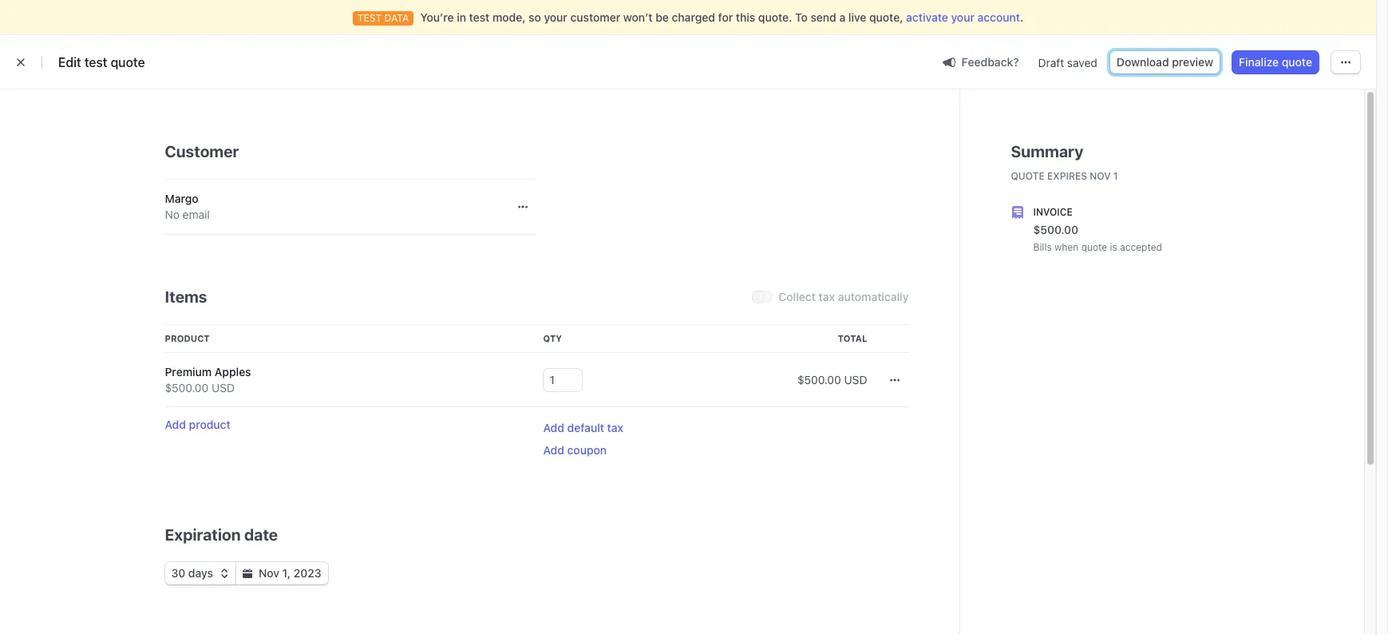 Task type: vqa. For each thing, say whether or not it's contained in the screenshot.
first 'Tab List' from the top of the page
no



Task type: locate. For each thing, give the bounding box(es) containing it.
margo
[[165, 192, 199, 205]]

finalize quote
[[1239, 55, 1313, 69]]

usd
[[844, 373, 868, 386], [212, 381, 235, 394]]

quote right the finalize
[[1282, 55, 1313, 69]]

apples
[[215, 365, 251, 379]]

None text field
[[543, 369, 582, 391]]

test right edit
[[84, 55, 107, 69]]

1 vertical spatial svg image
[[890, 375, 900, 385]]

0 horizontal spatial nov
[[259, 566, 280, 580]]

send
[[811, 10, 837, 24]]

this
[[736, 10, 756, 24]]

$500.00 down premium
[[165, 381, 209, 394]]

nov left 1,
[[259, 566, 280, 580]]

30 days button
[[165, 562, 236, 585]]

1 horizontal spatial $500.00
[[798, 373, 841, 386]]

tax inside add default tax button
[[607, 421, 624, 434]]

add left coupon at the left of the page
[[543, 443, 565, 457]]

svg image inside 30 days popup button
[[220, 569, 229, 578]]

quote
[[111, 55, 145, 69], [1282, 55, 1313, 69], [1082, 241, 1108, 253]]

1 horizontal spatial tax
[[819, 290, 835, 303]]

2 vertical spatial svg image
[[243, 569, 252, 578]]

usd down apples
[[212, 381, 235, 394]]

download preview button
[[1111, 51, 1220, 73]]

your
[[544, 10, 568, 24], [951, 10, 975, 24]]

add default tax button
[[543, 420, 624, 436]]

test right in
[[469, 10, 490, 24]]

0 vertical spatial nov
[[1090, 170, 1111, 182]]

0 horizontal spatial svg image
[[220, 569, 229, 578]]

test
[[469, 10, 490, 24], [84, 55, 107, 69]]

usd inside premium apples $500.00 usd
[[212, 381, 235, 394]]

0 horizontal spatial usd
[[212, 381, 235, 394]]

quote left is
[[1082, 241, 1108, 253]]

1 vertical spatial svg image
[[220, 569, 229, 578]]

1 horizontal spatial your
[[951, 10, 975, 24]]

activate
[[906, 10, 949, 24]]

saved
[[1068, 55, 1098, 69]]

quote,
[[870, 10, 904, 24]]

is
[[1110, 241, 1118, 253]]

add inside button
[[165, 418, 186, 431]]

svg image right finalize quote button
[[1342, 58, 1351, 67]]

2023
[[294, 566, 322, 580]]

0 horizontal spatial $500.00
[[165, 381, 209, 394]]

product
[[189, 418, 231, 431]]

live
[[849, 10, 867, 24]]

0 vertical spatial test
[[469, 10, 490, 24]]

expiration
[[165, 525, 241, 544]]

you're in test mode, so your customer won't be charged for this quote. to send a live quote, activate your account .
[[420, 10, 1024, 24]]

$500.00 down "invoice"
[[1034, 223, 1079, 236]]

your right activate on the right top
[[951, 10, 975, 24]]

1 your from the left
[[544, 10, 568, 24]]

0 horizontal spatial your
[[544, 10, 568, 24]]

add inside add default tax button
[[543, 421, 565, 434]]

usd down "total"
[[844, 373, 868, 386]]

tax right collect
[[819, 290, 835, 303]]

email
[[183, 208, 210, 221]]

svg image right days
[[220, 569, 229, 578]]

0 horizontal spatial test
[[84, 55, 107, 69]]

coupon
[[567, 443, 607, 457]]

nov
[[1090, 170, 1111, 182], [259, 566, 280, 580]]

accepted
[[1121, 241, 1163, 253]]

default
[[567, 421, 605, 434]]

$500.00 down "total"
[[798, 373, 841, 386]]

0 vertical spatial svg image
[[1342, 58, 1351, 67]]

finalize
[[1239, 55, 1279, 69]]

1 horizontal spatial quote
[[1082, 241, 1108, 253]]

2 horizontal spatial svg image
[[890, 375, 900, 385]]

quote
[[1011, 170, 1045, 182]]

add
[[165, 418, 186, 431], [543, 421, 565, 434], [543, 443, 565, 457]]

1 vertical spatial test
[[84, 55, 107, 69]]

30
[[171, 566, 185, 580]]

1
[[1114, 170, 1118, 182]]

expiration date
[[165, 525, 278, 544]]

add product button
[[165, 417, 231, 433]]

add left product
[[165, 418, 186, 431]]

svg image
[[518, 202, 527, 212], [890, 375, 900, 385], [243, 569, 252, 578]]

nov 1, 2023 button
[[236, 562, 328, 585]]

2 horizontal spatial $500.00
[[1034, 223, 1079, 236]]

won't
[[624, 10, 653, 24]]

when
[[1055, 241, 1079, 253]]

0 horizontal spatial tax
[[607, 421, 624, 434]]

2 horizontal spatial quote
[[1282, 55, 1313, 69]]

total
[[838, 333, 868, 343]]

be
[[656, 10, 669, 24]]

quote right edit
[[111, 55, 145, 69]]

svg image inside nov 1, 2023 button
[[243, 569, 252, 578]]

nov left 1
[[1090, 170, 1111, 182]]

collect
[[779, 290, 816, 303]]

customer
[[571, 10, 621, 24]]

2 your from the left
[[951, 10, 975, 24]]

1 vertical spatial tax
[[607, 421, 624, 434]]

1 horizontal spatial svg image
[[518, 202, 527, 212]]

add up add coupon
[[543, 421, 565, 434]]

tax
[[819, 290, 835, 303], [607, 421, 624, 434]]

1 horizontal spatial usd
[[844, 373, 868, 386]]

1 horizontal spatial nov
[[1090, 170, 1111, 182]]

summary
[[1011, 142, 1084, 161]]

edit
[[58, 55, 81, 69]]

edit test quote
[[58, 55, 145, 69]]

tax right default
[[607, 421, 624, 434]]

1 vertical spatial nov
[[259, 566, 280, 580]]

your right so
[[544, 10, 568, 24]]

draft saved
[[1039, 55, 1098, 69]]

premium
[[165, 365, 212, 379]]

$500.00
[[1034, 223, 1079, 236], [798, 373, 841, 386], [165, 381, 209, 394]]

0 vertical spatial tax
[[819, 290, 835, 303]]

svg image
[[1342, 58, 1351, 67], [220, 569, 229, 578]]

1 horizontal spatial test
[[469, 10, 490, 24]]

0 horizontal spatial svg image
[[243, 569, 252, 578]]



Task type: describe. For each thing, give the bounding box(es) containing it.
invoice $500.00 bills when quote is accepted
[[1034, 206, 1163, 253]]

account
[[978, 10, 1021, 24]]

activate your account link
[[906, 10, 1021, 26]]

nov inside button
[[259, 566, 280, 580]]

invoice
[[1034, 206, 1073, 218]]

add coupon
[[543, 443, 607, 457]]

1 horizontal spatial svg image
[[1342, 58, 1351, 67]]

30 days
[[171, 566, 213, 580]]

in
[[457, 10, 466, 24]]

1,
[[282, 566, 291, 580]]

you're
[[420, 10, 454, 24]]

so
[[529, 10, 541, 24]]

feedback? button
[[936, 51, 1026, 73]]

for
[[718, 10, 733, 24]]

add default tax
[[543, 421, 624, 434]]

feedback?
[[962, 55, 1019, 68]]

mode,
[[493, 10, 526, 24]]

$500.00 usd
[[798, 373, 868, 386]]

.
[[1021, 10, 1024, 24]]

download preview
[[1117, 55, 1214, 69]]

add inside add coupon 'button'
[[543, 443, 565, 457]]

date
[[244, 525, 278, 544]]

add coupon button
[[543, 442, 607, 458]]

charged
[[672, 10, 715, 24]]

quote.
[[759, 10, 792, 24]]

a
[[840, 10, 846, 24]]

quote expires nov 1
[[1011, 170, 1118, 182]]

collect tax automatically
[[779, 290, 909, 303]]

add product
[[165, 418, 231, 431]]

$500.00 inside premium apples $500.00 usd
[[165, 381, 209, 394]]

days
[[188, 566, 213, 580]]

add for customer
[[165, 418, 186, 431]]

no
[[165, 208, 180, 221]]

draft
[[1039, 55, 1065, 69]]

premium apples $500.00 usd
[[165, 365, 251, 394]]

margo no email
[[165, 192, 210, 221]]

quote inside the invoice $500.00 bills when quote is accepted
[[1082, 241, 1108, 253]]

0 horizontal spatial quote
[[111, 55, 145, 69]]

add for items
[[543, 421, 565, 434]]

nov 1, 2023
[[259, 566, 322, 580]]

qty
[[543, 333, 562, 343]]

to
[[795, 10, 808, 24]]

quote inside button
[[1282, 55, 1313, 69]]

0 vertical spatial svg image
[[518, 202, 527, 212]]

items
[[165, 287, 207, 306]]

automatically
[[838, 290, 909, 303]]

download
[[1117, 55, 1170, 69]]

finalize quote button
[[1233, 51, 1319, 73]]

product
[[165, 333, 210, 343]]

bills
[[1034, 241, 1052, 253]]

$500.00 inside the invoice $500.00 bills when quote is accepted
[[1034, 223, 1079, 236]]

expires
[[1048, 170, 1088, 182]]

preview
[[1172, 55, 1214, 69]]

customer
[[165, 142, 239, 161]]



